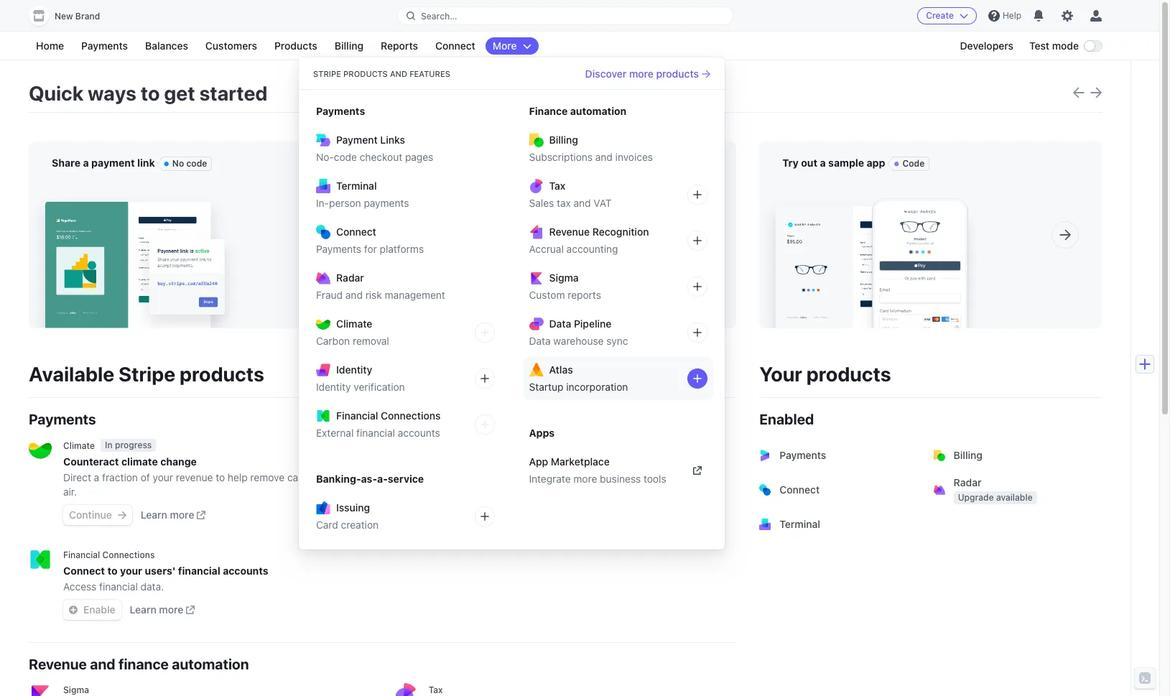 Task type: locate. For each thing, give the bounding box(es) containing it.
billing link up radar upgrade available at the right bottom of the page
[[926, 438, 1103, 473]]

toolbar
[[1074, 87, 1103, 100]]

checkout down "payment links"
[[360, 151, 403, 163]]

a-
[[377, 473, 388, 485]]

svg image right continue
[[118, 511, 126, 520]]

0 vertical spatial billing link
[[328, 37, 371, 55]]

connections for financial connections
[[381, 410, 441, 422]]

0 horizontal spatial financial
[[99, 581, 138, 593]]

to right sharing
[[269, 178, 278, 190]]

explore
[[783, 178, 818, 190]]

no code for share a payment link
[[172, 158, 207, 169]]

1 horizontal spatial link
[[250, 178, 266, 190]]

1 horizontal spatial sample
[[894, 178, 927, 190]]

sales
[[529, 197, 554, 209]]

checkout down the "working"
[[821, 192, 864, 204]]

products for available stripe products
[[180, 362, 264, 386]]

svg image inside enable button
[[69, 606, 78, 615]]

2 horizontal spatial products
[[807, 362, 892, 386]]

financial down financial connections
[[357, 427, 395, 439]]

radar up upgrade
[[954, 477, 982, 489]]

from left the
[[323, 472, 344, 484]]

0 vertical spatial radar
[[336, 272, 364, 284]]

no code for send an invoice
[[512, 158, 547, 169]]

customers link
[[198, 37, 264, 55]]

sample
[[829, 157, 865, 169], [894, 178, 927, 190]]

help button
[[983, 4, 1028, 27]]

1 horizontal spatial connections
[[381, 410, 441, 422]]

financial
[[357, 427, 395, 439], [178, 565, 221, 577], [99, 581, 138, 593]]

automation right finance
[[172, 656, 249, 673]]

automation down discover
[[571, 105, 627, 117]]

svg image down access
[[69, 606, 78, 615]]

0 vertical spatial climate
[[336, 318, 373, 330]]

1 horizontal spatial radar
[[954, 477, 982, 489]]

1 horizontal spatial svg image
[[118, 511, 126, 520]]

revenue down enable button
[[29, 656, 87, 673]]

financial up access
[[63, 550, 100, 561]]

and down reports link on the left top
[[390, 69, 408, 78]]

enable down access
[[83, 604, 115, 616]]

radar inside radar upgrade available
[[954, 477, 982, 489]]

billing link up stripe products and features
[[328, 37, 371, 55]]

0 horizontal spatial stripe
[[119, 362, 175, 386]]

payments link down enabled
[[751, 438, 928, 473]]

1 horizontal spatial enable
[[449, 494, 481, 506]]

0 vertical spatial link
[[137, 157, 155, 169]]

1 vertical spatial products
[[344, 69, 388, 78]]

data up atlas
[[529, 335, 551, 347]]

app
[[867, 157, 886, 169]]

issuing
[[336, 502, 370, 514]]

0 vertical spatial automation
[[571, 105, 627, 117]]

reports
[[568, 289, 602, 301]]

0 vertical spatial identity
[[336, 364, 373, 376]]

1 horizontal spatial revenue
[[549, 226, 590, 238]]

products right customers
[[275, 40, 318, 52]]

1 vertical spatial learn
[[130, 604, 157, 616]]

billing up subscriptions
[[549, 134, 578, 146]]

identity
[[544, 455, 582, 467]]

checkout inside sell a product or subscription by sharing a link to a checkout page.
[[52, 192, 95, 204]]

connections up users'
[[102, 550, 155, 561]]

verify your customers' identity securely verify your users and prevent attacks from fraudsters.
[[429, 455, 721, 483]]

1 vertical spatial link
[[250, 178, 266, 190]]

2 no from the left
[[512, 158, 524, 169]]

0 horizontal spatial automation
[[172, 656, 249, 673]]

climate up carbon removal
[[336, 318, 373, 330]]

1 horizontal spatial billing link
[[926, 438, 1103, 473]]

your right of
[[153, 472, 173, 484]]

to up enable button
[[107, 565, 118, 577]]

shift section content right image
[[1091, 87, 1103, 98]]

developers link
[[953, 37, 1021, 55]]

data up warehouse
[[549, 318, 572, 330]]

0 vertical spatial revenue
[[549, 226, 590, 238]]

1 vertical spatial revenue
[[29, 656, 87, 673]]

0 horizontal spatial products
[[180, 362, 264, 386]]

accounts
[[398, 427, 440, 439], [223, 565, 269, 577]]

0 horizontal spatial accounts
[[223, 565, 269, 577]]

svg image inside continue button
[[118, 511, 126, 520]]

1 horizontal spatial no
[[512, 158, 524, 169]]

1 vertical spatial automation
[[172, 656, 249, 673]]

learn more down "data."
[[130, 604, 184, 616]]

data for data pipeline
[[549, 318, 572, 330]]

connections
[[381, 410, 441, 422], [102, 550, 155, 561]]

warehouse
[[554, 335, 604, 347]]

learn for fraction
[[141, 509, 167, 521]]

carbon
[[287, 472, 320, 484]]

management
[[385, 289, 446, 301]]

accrual
[[529, 243, 564, 255]]

brand
[[75, 11, 100, 22]]

code up form.
[[868, 178, 891, 190]]

svg image for enable
[[69, 606, 78, 615]]

access
[[63, 581, 97, 593]]

0 horizontal spatial from
[[323, 472, 344, 484]]

2 horizontal spatial financial
[[357, 427, 395, 439]]

climate up counteract
[[63, 440, 95, 451]]

0 horizontal spatial radar
[[336, 272, 364, 284]]

0 horizontal spatial billing link
[[328, 37, 371, 55]]

mode
[[1053, 40, 1080, 52]]

data for data warehouse sync
[[529, 335, 551, 347]]

0 vertical spatial learn more
[[141, 509, 194, 521]]

radar up fraud
[[336, 272, 364, 284]]

sigma up custom reports
[[549, 272, 579, 284]]

billing up stripe products and features
[[335, 40, 364, 52]]

finance
[[529, 105, 568, 117]]

radar for radar
[[336, 272, 364, 284]]

quick
[[29, 81, 84, 105]]

from right attacks
[[646, 471, 668, 483]]

0 vertical spatial connections
[[381, 410, 441, 422]]

to
[[141, 81, 160, 105], [269, 178, 278, 190], [930, 178, 939, 190], [216, 472, 225, 484], [107, 565, 118, 577]]

home link
[[29, 37, 71, 55]]

1 vertical spatial identity
[[316, 381, 351, 393]]

0 horizontal spatial connections
[[102, 550, 155, 561]]

0 horizontal spatial revenue
[[29, 656, 87, 673]]

sigma
[[549, 272, 579, 284], [63, 685, 89, 696]]

your up "data."
[[120, 565, 142, 577]]

tax
[[549, 180, 566, 192], [429, 685, 443, 696]]

1 vertical spatial billing link
[[926, 438, 1103, 473]]

0 horizontal spatial svg image
[[69, 606, 78, 615]]

svg image
[[118, 511, 126, 520], [69, 606, 78, 615]]

billing up radar upgrade available at the right bottom of the page
[[954, 449, 983, 461]]

more inside app marketplace integrate more business tools
[[574, 473, 598, 485]]

1 horizontal spatial no code
[[512, 158, 547, 169]]

accounts inside financial connections connect to your users' financial accounts access financial data.
[[223, 565, 269, 577]]

0 horizontal spatial sample
[[829, 157, 865, 169]]

identity up identity verification
[[336, 364, 373, 376]]

enable inside "link"
[[449, 494, 481, 506]]

identity left verification
[[316, 381, 351, 393]]

connections inside financial connections connect to your users' financial accounts access financial data.
[[102, 550, 155, 561]]

financial left "data."
[[99, 581, 138, 593]]

1 vertical spatial learn more link
[[130, 603, 195, 617]]

tax
[[557, 197, 571, 209]]

revenue up accrual accounting
[[549, 226, 590, 238]]

1 no from the left
[[172, 158, 184, 169]]

1 horizontal spatial automation
[[571, 105, 627, 117]]

payments link down the brand
[[74, 37, 135, 55]]

ways
[[88, 81, 137, 105]]

0 horizontal spatial payments link
[[74, 37, 135, 55]]

data pipeline
[[549, 318, 612, 330]]

0 horizontal spatial sigma
[[63, 685, 89, 696]]

0 horizontal spatial no
[[172, 158, 184, 169]]

from
[[646, 471, 668, 483], [323, 472, 344, 484]]

payments link
[[74, 37, 135, 55], [751, 438, 928, 473]]

1 vertical spatial sample
[[894, 178, 927, 190]]

0 horizontal spatial no code
[[172, 158, 207, 169]]

1 vertical spatial svg image
[[69, 606, 78, 615]]

1 horizontal spatial products
[[344, 69, 388, 78]]

2 horizontal spatial billing
[[954, 449, 983, 461]]

1 horizontal spatial financial
[[336, 410, 378, 422]]

revenue
[[549, 226, 590, 238], [29, 656, 87, 673]]

2 horizontal spatial checkout
[[821, 192, 864, 204]]

and down identity
[[552, 471, 569, 483]]

no-code checkout pages
[[316, 151, 434, 163]]

from inside counteract climate change direct a fraction of your revenue to help remove carbon from the air.
[[323, 472, 344, 484]]

no code up sales
[[512, 158, 547, 169]]

1 horizontal spatial products
[[657, 67, 699, 79]]

1 no code from the left
[[172, 158, 207, 169]]

learn down of
[[141, 509, 167, 521]]

share
[[52, 157, 81, 169]]

more right discover
[[630, 67, 654, 79]]

startup incorporation
[[529, 381, 628, 393]]

risk
[[366, 289, 382, 301]]

no up subscription
[[172, 158, 184, 169]]

1 horizontal spatial connect link
[[751, 473, 928, 507]]

and
[[390, 69, 408, 78], [596, 151, 613, 163], [574, 197, 591, 209], [346, 289, 363, 301], [552, 471, 569, 483], [90, 656, 115, 673]]

out
[[802, 157, 818, 169]]

1 vertical spatial enable
[[83, 604, 115, 616]]

discover more products
[[586, 67, 699, 79]]

products down reports link on the left top
[[344, 69, 388, 78]]

0 vertical spatial billing
[[335, 40, 364, 52]]

1 horizontal spatial terminal
[[780, 518, 821, 530]]

0 horizontal spatial billing
[[335, 40, 364, 52]]

sample inside explore a working code sample to integrate a prebuilt checkout form.
[[894, 178, 927, 190]]

create button
[[918, 7, 977, 24]]

sample up the "working"
[[829, 157, 865, 169]]

data.
[[141, 581, 164, 593]]

automation
[[571, 105, 627, 117], [172, 656, 249, 673]]

subscriptions and invoices
[[529, 151, 653, 163]]

1 vertical spatial stripe
[[119, 362, 175, 386]]

shift section content left image
[[1074, 87, 1085, 98]]

sigma down revenue and finance automation
[[63, 685, 89, 696]]

payments
[[81, 40, 128, 52], [316, 105, 365, 117], [316, 243, 362, 255], [29, 411, 96, 428], [780, 449, 827, 461]]

radar for radar upgrade available
[[954, 477, 982, 489]]

0 vertical spatial financial
[[357, 427, 395, 439]]

1 vertical spatial tax
[[429, 685, 443, 696]]

0 horizontal spatial products
[[275, 40, 318, 52]]

code inside explore a working code sample to integrate a prebuilt checkout form.
[[868, 178, 891, 190]]

finance automation
[[529, 105, 627, 117]]

to left get
[[141, 81, 160, 105]]

incorporation
[[567, 381, 628, 393]]

0 horizontal spatial enable
[[83, 604, 115, 616]]

no for send an invoice
[[512, 158, 524, 169]]

learn more link down "data."
[[130, 603, 195, 617]]

learn more link down revenue
[[141, 508, 206, 523]]

checkout down sell at the top of the page
[[52, 192, 95, 204]]

1 horizontal spatial accounts
[[398, 427, 440, 439]]

removal
[[353, 335, 389, 347]]

to left 'integrate'
[[930, 178, 939, 190]]

and left finance
[[90, 656, 115, 673]]

custom
[[529, 289, 565, 301]]

sharing
[[205, 178, 239, 190]]

more
[[493, 40, 517, 52]]

atlas
[[549, 364, 573, 376]]

link inside sell a product or subscription by sharing a link to a checkout page.
[[250, 178, 266, 190]]

learn more down of
[[141, 509, 194, 521]]

accrual accounting
[[529, 243, 618, 255]]

financial
[[336, 410, 378, 422], [63, 550, 100, 561]]

to inside sell a product or subscription by sharing a link to a checkout page.
[[269, 178, 278, 190]]

0 vertical spatial learn
[[141, 509, 167, 521]]

0 vertical spatial data
[[549, 318, 572, 330]]

0 vertical spatial tax
[[549, 180, 566, 192]]

2 vertical spatial financial
[[99, 581, 138, 593]]

more down revenue
[[170, 509, 194, 521]]

svg image for continue
[[118, 511, 126, 520]]

stripe
[[313, 69, 341, 78], [119, 362, 175, 386]]

working
[[828, 178, 865, 190]]

sell a product or subscription by sharing a link to a checkout page.
[[52, 178, 286, 204]]

0 vertical spatial financial
[[336, 410, 378, 422]]

1 vertical spatial data
[[529, 335, 551, 347]]

to left help
[[216, 472, 225, 484]]

connect up access
[[63, 565, 105, 577]]

recognition
[[593, 226, 649, 238]]

more down marketplace
[[574, 473, 598, 485]]

financial up external financial accounts
[[336, 410, 378, 422]]

2 vertical spatial billing
[[954, 449, 983, 461]]

available
[[997, 492, 1033, 503]]

data
[[549, 318, 572, 330], [529, 335, 551, 347]]

your up verify
[[461, 455, 483, 467]]

revenue for revenue recognition
[[549, 226, 590, 238]]

products for discover more products
[[657, 67, 699, 79]]

learn down "data."
[[130, 604, 157, 616]]

enable inside button
[[83, 604, 115, 616]]

sample down code
[[894, 178, 927, 190]]

1 vertical spatial connect link
[[751, 473, 928, 507]]

products
[[275, 40, 318, 52], [344, 69, 388, 78]]

enable down securely
[[449, 494, 481, 506]]

2 no code from the left
[[512, 158, 547, 169]]

as-
[[361, 473, 377, 485]]

creation
[[341, 519, 379, 531]]

0 vertical spatial learn more link
[[141, 508, 206, 523]]

links
[[380, 134, 405, 146]]

0 horizontal spatial climate
[[63, 440, 95, 451]]

no right invoice
[[512, 158, 524, 169]]

try out a sample app
[[783, 157, 886, 169]]

payment links
[[336, 134, 405, 146]]

enable
[[449, 494, 481, 506], [83, 604, 115, 616]]

link up subscription
[[137, 157, 155, 169]]

1 horizontal spatial checkout
[[360, 151, 403, 163]]

0 vertical spatial enable
[[449, 494, 481, 506]]

financial inside financial connections connect to your users' financial accounts access financial data.
[[63, 550, 100, 561]]

products link
[[267, 37, 325, 55]]

0 horizontal spatial connect link
[[428, 37, 483, 55]]

payment
[[336, 134, 378, 146]]

0 vertical spatial stripe
[[313, 69, 341, 78]]

1 vertical spatial learn more
[[130, 604, 184, 616]]

1 vertical spatial billing
[[549, 134, 578, 146]]

of
[[141, 472, 150, 484]]

help
[[228, 472, 248, 484]]

financial right users'
[[178, 565, 221, 577]]

payments
[[364, 197, 409, 209]]

1 vertical spatial financial
[[63, 550, 100, 561]]

no code up by
[[172, 158, 207, 169]]

payments down enabled
[[780, 449, 827, 461]]

more
[[630, 67, 654, 79], [574, 473, 598, 485], [170, 509, 194, 521], [159, 604, 184, 616]]

1 horizontal spatial financial
[[178, 565, 221, 577]]

connections up external financial accounts
[[381, 410, 441, 422]]

send an invoice
[[417, 157, 495, 169]]

0 vertical spatial accounts
[[398, 427, 440, 439]]

counteract climate change direct a fraction of your revenue to help remove carbon from the air.
[[63, 456, 362, 498]]

0 vertical spatial sigma
[[549, 272, 579, 284]]

0 horizontal spatial terminal
[[336, 180, 377, 192]]

link right sharing
[[250, 178, 266, 190]]

explore a working code sample to integrate a prebuilt checkout form.
[[783, 178, 991, 204]]

1 vertical spatial payments link
[[751, 438, 928, 473]]



Task type: vqa. For each thing, say whether or not it's contained in the screenshot.
Checkout inside the Explore a working code sample to integrate a prebuilt checkout form.
yes



Task type: describe. For each thing, give the bounding box(es) containing it.
and left risk on the top of the page
[[346, 289, 363, 301]]

for
[[364, 243, 377, 255]]

code down payment
[[334, 151, 357, 163]]

learn more for of
[[141, 509, 194, 521]]

0 vertical spatial sample
[[829, 157, 865, 169]]

carbon removal
[[316, 335, 389, 347]]

identity for identity
[[336, 364, 373, 376]]

person
[[329, 197, 361, 209]]

financial connections
[[336, 410, 441, 422]]

code up by
[[186, 158, 207, 169]]

help
[[1003, 10, 1022, 21]]

learn more for financial
[[130, 604, 184, 616]]

features
[[410, 69, 451, 78]]

sell
[[52, 178, 69, 190]]

stripe products and features
[[313, 69, 451, 78]]

payments down the brand
[[81, 40, 128, 52]]

more button
[[486, 37, 539, 55]]

subscription
[[131, 178, 188, 190]]

securely
[[429, 471, 469, 483]]

and inside verify your customers' identity securely verify your users and prevent attacks from fraudsters.
[[552, 471, 569, 483]]

in
[[105, 440, 113, 451]]

more down "data."
[[159, 604, 184, 616]]

1 horizontal spatial tax
[[549, 180, 566, 192]]

1 vertical spatial climate
[[63, 440, 95, 451]]

the
[[347, 472, 362, 484]]

1 vertical spatial sigma
[[63, 685, 89, 696]]

balances
[[145, 40, 188, 52]]

1 horizontal spatial billing
[[549, 134, 578, 146]]

0 vertical spatial payments link
[[74, 37, 135, 55]]

fraud
[[316, 289, 343, 301]]

verify
[[472, 471, 498, 483]]

customers'
[[486, 455, 542, 467]]

developers
[[961, 40, 1014, 52]]

available
[[29, 362, 114, 386]]

tools
[[644, 473, 667, 485]]

card
[[316, 519, 338, 531]]

in-
[[316, 197, 329, 209]]

users
[[524, 471, 549, 483]]

connect up 'terminal' link
[[780, 484, 820, 496]]

users'
[[145, 565, 176, 577]]

and left invoices
[[596, 151, 613, 163]]

apps
[[529, 427, 555, 439]]

quick ways to get started
[[29, 81, 268, 105]]

code up sales
[[526, 158, 547, 169]]

to inside explore a working code sample to integrate a prebuilt checkout form.
[[930, 178, 939, 190]]

started
[[199, 81, 268, 105]]

continue
[[69, 509, 112, 521]]

learn more link for financial
[[130, 603, 195, 617]]

external
[[316, 427, 354, 439]]

your inside counteract climate change direct a fraction of your revenue to help remove carbon from the air.
[[153, 472, 173, 484]]

financial connections connect to your users' financial accounts access financial data.
[[63, 550, 269, 593]]

checkout inside explore a working code sample to integrate a prebuilt checkout form.
[[821, 192, 864, 204]]

1 horizontal spatial stripe
[[313, 69, 341, 78]]

invoice
[[460, 157, 495, 169]]

in-person payments
[[316, 197, 409, 209]]

get
[[164, 81, 195, 105]]

in progress
[[105, 440, 152, 451]]

payments left for
[[316, 243, 362, 255]]

and right tax on the top of page
[[574, 197, 591, 209]]

a inside counteract climate change direct a fraction of your revenue to help remove carbon from the air.
[[94, 472, 99, 484]]

Search… text field
[[398, 7, 733, 25]]

new
[[55, 11, 73, 22]]

vat
[[594, 197, 612, 209]]

home
[[36, 40, 64, 52]]

air.
[[63, 486, 77, 498]]

1 horizontal spatial payments link
[[751, 438, 928, 473]]

0 vertical spatial products
[[275, 40, 318, 52]]

or
[[119, 178, 128, 190]]

your products
[[760, 362, 892, 386]]

reports
[[381, 40, 418, 52]]

business
[[600, 473, 641, 485]]

accounting
[[567, 243, 618, 255]]

connect down search…
[[436, 40, 476, 52]]

identity for identity verification
[[316, 381, 351, 393]]

startup
[[529, 381, 564, 393]]

payments up payment
[[316, 105, 365, 117]]

your down customers'
[[500, 471, 521, 483]]

discover
[[586, 67, 627, 79]]

enable link
[[429, 490, 487, 510]]

verification
[[354, 381, 405, 393]]

prevent
[[572, 471, 607, 483]]

new brand button
[[29, 6, 114, 26]]

payments down the 'available'
[[29, 411, 96, 428]]

banking-as-a-service
[[316, 473, 424, 485]]

connect up payments for platforms
[[336, 226, 377, 238]]

fraudsters.
[[670, 471, 721, 483]]

to inside counteract climate change direct a fraction of your revenue to help remove carbon from the air.
[[216, 472, 225, 484]]

0 horizontal spatial link
[[137, 157, 155, 169]]

1 horizontal spatial climate
[[336, 318, 373, 330]]

learn more link for of
[[141, 508, 206, 523]]

subscriptions
[[529, 151, 593, 163]]

platforms
[[380, 243, 424, 255]]

verify
[[429, 455, 458, 467]]

create
[[927, 10, 954, 21]]

data warehouse sync
[[529, 335, 629, 347]]

1 vertical spatial financial
[[178, 565, 221, 577]]

connect inside financial connections connect to your users' financial accounts access financial data.
[[63, 565, 105, 577]]

banking-
[[316, 473, 361, 485]]

financial for financial connections
[[336, 410, 378, 422]]

to inside financial connections connect to your users' financial accounts access financial data.
[[107, 565, 118, 577]]

sales tax and vat
[[529, 197, 612, 209]]

code
[[903, 158, 925, 169]]

pipeline
[[574, 318, 612, 330]]

Search… search field
[[398, 7, 733, 25]]

direct
[[63, 472, 91, 484]]

1 vertical spatial terminal
[[780, 518, 821, 530]]

by
[[191, 178, 202, 190]]

1 horizontal spatial sigma
[[549, 272, 579, 284]]

discover more products link
[[586, 66, 711, 81]]

revenue for revenue and finance automation
[[29, 656, 87, 673]]

attacks
[[610, 471, 643, 483]]

from inside verify your customers' identity securely verify your users and prevent attacks from fraudsters.
[[646, 471, 668, 483]]

card creation
[[316, 519, 379, 531]]

learn for users'
[[130, 604, 157, 616]]

change
[[160, 456, 197, 468]]

identity verification
[[316, 381, 405, 393]]

test mode
[[1030, 40, 1080, 52]]

enabled
[[760, 411, 815, 428]]

external financial accounts
[[316, 427, 440, 439]]

reports link
[[374, 37, 425, 55]]

payment
[[91, 157, 135, 169]]

0 vertical spatial connect link
[[428, 37, 483, 55]]

custom reports
[[529, 289, 602, 301]]

0 horizontal spatial tax
[[429, 685, 443, 696]]

payments for platforms
[[316, 243, 424, 255]]

financial for financial connections connect to your users' financial accounts access financial data.
[[63, 550, 100, 561]]

your inside financial connections connect to your users' financial accounts access financial data.
[[120, 565, 142, 577]]

connections for financial connections connect to your users' financial accounts access financial data.
[[102, 550, 155, 561]]

radar upgrade available
[[954, 477, 1033, 503]]

no for share a payment link
[[172, 158, 184, 169]]



